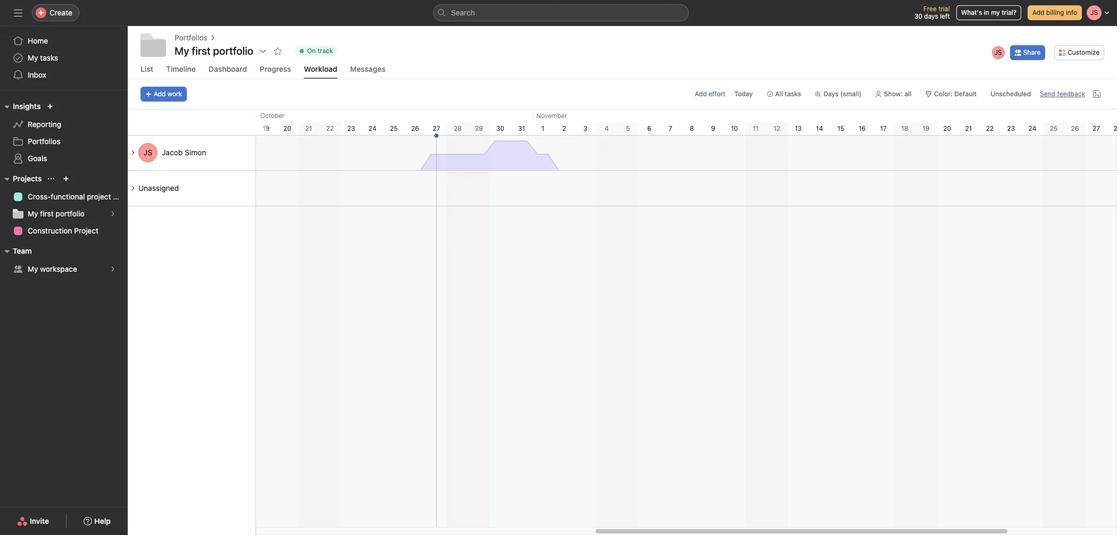 Task type: vqa. For each thing, say whether or not it's contained in the screenshot.
Nov 13
no



Task type: describe. For each thing, give the bounding box(es) containing it.
add work button
[[141, 87, 187, 102]]

color: default
[[934, 90, 977, 98]]

3
[[584, 125, 588, 133]]

1 vertical spatial 30
[[496, 125, 504, 133]]

5
[[626, 125, 630, 133]]

my first portfolio link
[[6, 206, 121, 223]]

2 25 from the left
[[1050, 125, 1058, 133]]

all tasks
[[775, 90, 802, 98]]

tasks for all tasks
[[785, 90, 802, 98]]

cross-functional project plan
[[28, 192, 128, 201]]

2 24 from the left
[[1029, 125, 1037, 133]]

workload
[[304, 64, 337, 73]]

create
[[50, 8, 72, 17]]

my first portfolio
[[28, 209, 85, 218]]

hide sidebar image
[[14, 9, 22, 17]]

show:
[[884, 90, 903, 98]]

on track button
[[290, 44, 342, 59]]

plan
[[113, 192, 128, 201]]

trial?
[[1002, 9, 1017, 17]]

unscheduled
[[991, 90, 1031, 98]]

my workspace
[[28, 265, 77, 274]]

0 horizontal spatial js
[[144, 148, 152, 157]]

add for add effort
[[695, 90, 707, 98]]

show: all button
[[871, 87, 917, 102]]

add for add billing info
[[1033, 9, 1045, 17]]

1 23 from the left
[[347, 125, 355, 133]]

show options, current sort, top image
[[48, 176, 55, 182]]

what's in my trial? button
[[957, 5, 1022, 20]]

all tasks button
[[762, 87, 806, 102]]

team
[[13, 247, 32, 256]]

31
[[518, 125, 525, 133]]

messages
[[350, 64, 386, 73]]

team button
[[0, 245, 32, 258]]

4
[[605, 125, 609, 133]]

16
[[859, 125, 866, 133]]

workspace
[[40, 265, 77, 274]]

1 22 from the left
[[326, 125, 334, 133]]

cross-functional project plan link
[[6, 188, 128, 206]]

1 27 from the left
[[433, 125, 440, 133]]

customize
[[1068, 48, 1100, 56]]

trial
[[939, 5, 950, 13]]

portfolios inside portfolios link
[[28, 137, 61, 146]]

invite
[[30, 517, 49, 526]]

all
[[905, 90, 912, 98]]

2 22 from the left
[[986, 125, 994, 133]]

10
[[731, 125, 738, 133]]

tasks for my tasks
[[40, 53, 58, 62]]

my first portfolio
[[175, 45, 253, 57]]

construction project
[[28, 226, 98, 235]]

november
[[537, 112, 567, 120]]

on
[[307, 47, 316, 55]]

28
[[454, 125, 462, 133]]

teams element
[[0, 242, 128, 280]]

send feedback
[[1041, 90, 1086, 98]]

add for add work
[[154, 90, 166, 98]]

1 20 from the left
[[284, 125, 291, 133]]

default
[[955, 90, 977, 98]]

my
[[991, 9, 1000, 17]]

effort
[[709, 90, 726, 98]]

progress
[[260, 64, 291, 73]]

29
[[475, 125, 483, 133]]

help
[[94, 517, 111, 526]]

create button
[[32, 4, 79, 21]]

days
[[824, 90, 839, 98]]

search
[[451, 8, 475, 17]]

14
[[816, 125, 823, 133]]

17
[[881, 125, 887, 133]]

add work
[[154, 90, 182, 98]]

home link
[[6, 32, 121, 50]]

reporting
[[28, 120, 61, 129]]

days
[[925, 12, 939, 20]]

today button
[[730, 87, 758, 102]]

8
[[690, 125, 694, 133]]

unscheduled button
[[986, 87, 1036, 102]]

see details, my workspace image
[[110, 266, 116, 273]]

2 21 from the left
[[966, 125, 972, 133]]

first
[[40, 209, 54, 218]]

search button
[[433, 4, 689, 21]]

invite button
[[10, 512, 56, 531]]

free trial 30 days left
[[915, 5, 950, 20]]

show options image
[[259, 47, 267, 55]]

left
[[940, 12, 950, 20]]

show: all
[[884, 90, 912, 98]]

insights
[[13, 102, 41, 111]]

jacob simon
[[162, 148, 206, 157]]

1 24 from the left
[[369, 125, 377, 133]]

projects element
[[0, 169, 128, 242]]

1 19 from the left
[[263, 125, 270, 133]]

today
[[735, 90, 753, 98]]

help button
[[77, 512, 118, 531]]

13
[[795, 125, 802, 133]]

billing
[[1047, 9, 1065, 17]]

2 19 from the left
[[923, 125, 930, 133]]



Task type: locate. For each thing, give the bounding box(es) containing it.
tasks down home
[[40, 53, 58, 62]]

my left first
[[28, 209, 38, 218]]

1 horizontal spatial portfolios link
[[175, 32, 207, 44]]

inbox link
[[6, 67, 121, 84]]

9
[[711, 125, 715, 133]]

days (small)
[[824, 90, 862, 98]]

project
[[87, 192, 111, 201]]

share
[[1024, 48, 1041, 56]]

dashboard link
[[209, 64, 247, 79]]

my for my first portfolio
[[175, 45, 189, 57]]

feedback
[[1058, 90, 1086, 98]]

0 horizontal spatial 19
[[263, 125, 270, 133]]

1
[[542, 125, 545, 133]]

functional
[[51, 192, 85, 201]]

0 horizontal spatial 23
[[347, 125, 355, 133]]

add to starred image
[[274, 47, 282, 55]]

share button
[[1010, 45, 1046, 60]]

19 right 18
[[923, 125, 930, 133]]

project
[[74, 226, 98, 235]]

(small)
[[841, 90, 862, 98]]

23
[[347, 125, 355, 133], [1008, 125, 1016, 133]]

1 vertical spatial portfolios link
[[6, 133, 121, 150]]

projects button
[[0, 173, 42, 185]]

0 horizontal spatial portfolios
[[28, 137, 61, 146]]

what's in my trial?
[[962, 9, 1017, 17]]

7
[[669, 125, 673, 133]]

tasks inside global element
[[40, 53, 58, 62]]

2 27 from the left
[[1093, 125, 1101, 133]]

30 left days
[[915, 12, 923, 20]]

19
[[263, 125, 270, 133], [923, 125, 930, 133]]

my tasks
[[28, 53, 58, 62]]

global element
[[0, 26, 128, 90]]

portfolios link up the my first portfolio
[[175, 32, 207, 44]]

my down the team
[[28, 265, 38, 274]]

jacob
[[162, 148, 183, 157]]

js left share button on the right
[[995, 48, 1002, 56]]

portfolios up the my first portfolio
[[175, 33, 207, 42]]

20 down october
[[284, 125, 291, 133]]

26 down feedback
[[1072, 125, 1079, 133]]

1 horizontal spatial 24
[[1029, 125, 1037, 133]]

19 down october
[[263, 125, 270, 133]]

0 vertical spatial js
[[995, 48, 1002, 56]]

11
[[753, 125, 759, 133]]

2 23 from the left
[[1008, 125, 1016, 133]]

portfolios down the 'reporting'
[[28, 137, 61, 146]]

tasks right all
[[785, 90, 802, 98]]

add billing info button
[[1028, 5, 1082, 20]]

construction
[[28, 226, 72, 235]]

my for my tasks
[[28, 53, 38, 62]]

color:
[[934, 90, 953, 98]]

my inside teams element
[[28, 265, 38, 274]]

0 vertical spatial 30
[[915, 12, 923, 20]]

my inside global element
[[28, 53, 38, 62]]

0 horizontal spatial 25
[[390, 125, 398, 133]]

26 left 28
[[411, 125, 419, 133]]

add left "billing"
[[1033, 9, 1045, 17]]

0 vertical spatial portfolios link
[[175, 32, 207, 44]]

color: default button
[[921, 87, 982, 102]]

0 vertical spatial portfolios
[[175, 33, 207, 42]]

26
[[411, 125, 419, 133], [1072, 125, 1079, 133]]

track
[[318, 47, 333, 55]]

30 left 31
[[496, 125, 504, 133]]

progress link
[[260, 64, 291, 79]]

1 vertical spatial portfolios
[[28, 137, 61, 146]]

1 horizontal spatial 30
[[915, 12, 923, 20]]

see details, my first portfolio image
[[110, 211, 116, 217]]

1 horizontal spatial 21
[[966, 125, 972, 133]]

my tasks link
[[6, 50, 121, 67]]

new image
[[47, 103, 53, 110]]

2
[[562, 125, 566, 133]]

messages link
[[350, 64, 386, 79]]

15
[[838, 125, 845, 133]]

30
[[915, 12, 923, 20], [496, 125, 504, 133]]

20 down color: default dropdown button
[[944, 125, 952, 133]]

my inside projects element
[[28, 209, 38, 218]]

save layout as default image
[[1093, 90, 1102, 98]]

1 horizontal spatial 20
[[944, 125, 952, 133]]

add left effort
[[695, 90, 707, 98]]

1 horizontal spatial 23
[[1008, 125, 1016, 133]]

add left work
[[154, 90, 166, 98]]

workload link
[[304, 64, 337, 79]]

info
[[1066, 9, 1078, 17]]

free
[[924, 5, 937, 13]]

my up inbox
[[28, 53, 38, 62]]

27 left 28
[[433, 125, 440, 133]]

tasks inside "dropdown button"
[[785, 90, 802, 98]]

0 horizontal spatial 24
[[369, 125, 377, 133]]

my up timeline at the left top of page
[[175, 45, 189, 57]]

27 down save layout as default image
[[1093, 125, 1101, 133]]

list
[[141, 64, 153, 73]]

1 21 from the left
[[305, 125, 312, 133]]

what's
[[962, 9, 983, 17]]

2 20 from the left
[[944, 125, 952, 133]]

october
[[260, 112, 285, 120]]

1 25 from the left
[[390, 125, 398, 133]]

work
[[168, 90, 182, 98]]

1 horizontal spatial 19
[[923, 125, 930, 133]]

timeline link
[[166, 64, 196, 79]]

12
[[774, 125, 781, 133]]

november 1
[[537, 112, 567, 133]]

add inside button
[[154, 90, 166, 98]]

0 horizontal spatial 27
[[433, 125, 440, 133]]

add inside button
[[1033, 9, 1045, 17]]

my for my first portfolio
[[28, 209, 38, 218]]

21
[[305, 125, 312, 133], [966, 125, 972, 133]]

insights element
[[0, 97, 128, 169]]

22
[[326, 125, 334, 133], [986, 125, 994, 133]]

2 horizontal spatial add
[[1033, 9, 1045, 17]]

all
[[775, 90, 783, 98]]

cross-
[[28, 192, 51, 201]]

0 horizontal spatial 26
[[411, 125, 419, 133]]

send feedback link
[[1041, 89, 1086, 99]]

1 horizontal spatial 26
[[1072, 125, 1079, 133]]

home
[[28, 36, 48, 45]]

1 horizontal spatial 25
[[1050, 125, 1058, 133]]

add effort button
[[695, 90, 726, 98]]

1 horizontal spatial tasks
[[785, 90, 802, 98]]

first portfolio
[[192, 45, 253, 57]]

on track
[[307, 47, 333, 55]]

1 horizontal spatial add
[[695, 90, 707, 98]]

1 vertical spatial js
[[144, 148, 152, 157]]

timeline
[[166, 64, 196, 73]]

1 horizontal spatial js
[[995, 48, 1002, 56]]

send
[[1041, 90, 1056, 98]]

27
[[433, 125, 440, 133], [1093, 125, 1101, 133]]

0 horizontal spatial 30
[[496, 125, 504, 133]]

simon
[[185, 148, 206, 157]]

0 horizontal spatial 21
[[305, 125, 312, 133]]

list link
[[141, 64, 153, 79]]

0 horizontal spatial portfolios link
[[6, 133, 121, 150]]

1 26 from the left
[[411, 125, 419, 133]]

projects
[[13, 174, 42, 183]]

0 horizontal spatial add
[[154, 90, 166, 98]]

in
[[984, 9, 990, 17]]

0 vertical spatial tasks
[[40, 53, 58, 62]]

js left jacob
[[144, 148, 152, 157]]

1 horizontal spatial 22
[[986, 125, 994, 133]]

24
[[369, 125, 377, 133], [1029, 125, 1037, 133]]

js
[[995, 48, 1002, 56], [144, 148, 152, 157]]

my for my workspace
[[28, 265, 38, 274]]

1 vertical spatial tasks
[[785, 90, 802, 98]]

new project or portfolio image
[[63, 176, 69, 182]]

customize button
[[1055, 45, 1105, 60]]

tasks
[[40, 53, 58, 62], [785, 90, 802, 98]]

days (small) button
[[811, 87, 867, 102]]

0 horizontal spatial tasks
[[40, 53, 58, 62]]

0 horizontal spatial 22
[[326, 125, 334, 133]]

25
[[390, 125, 398, 133], [1050, 125, 1058, 133]]

0 horizontal spatial 20
[[284, 125, 291, 133]]

my workspace link
[[6, 261, 121, 278]]

portfolios link down the 'reporting'
[[6, 133, 121, 150]]

1 horizontal spatial 27
[[1093, 125, 1101, 133]]

1 horizontal spatial portfolios
[[175, 33, 207, 42]]

30 inside free trial 30 days left
[[915, 12, 923, 20]]

2 26 from the left
[[1072, 125, 1079, 133]]

inbox
[[28, 70, 46, 79]]

search list box
[[433, 4, 689, 21]]



